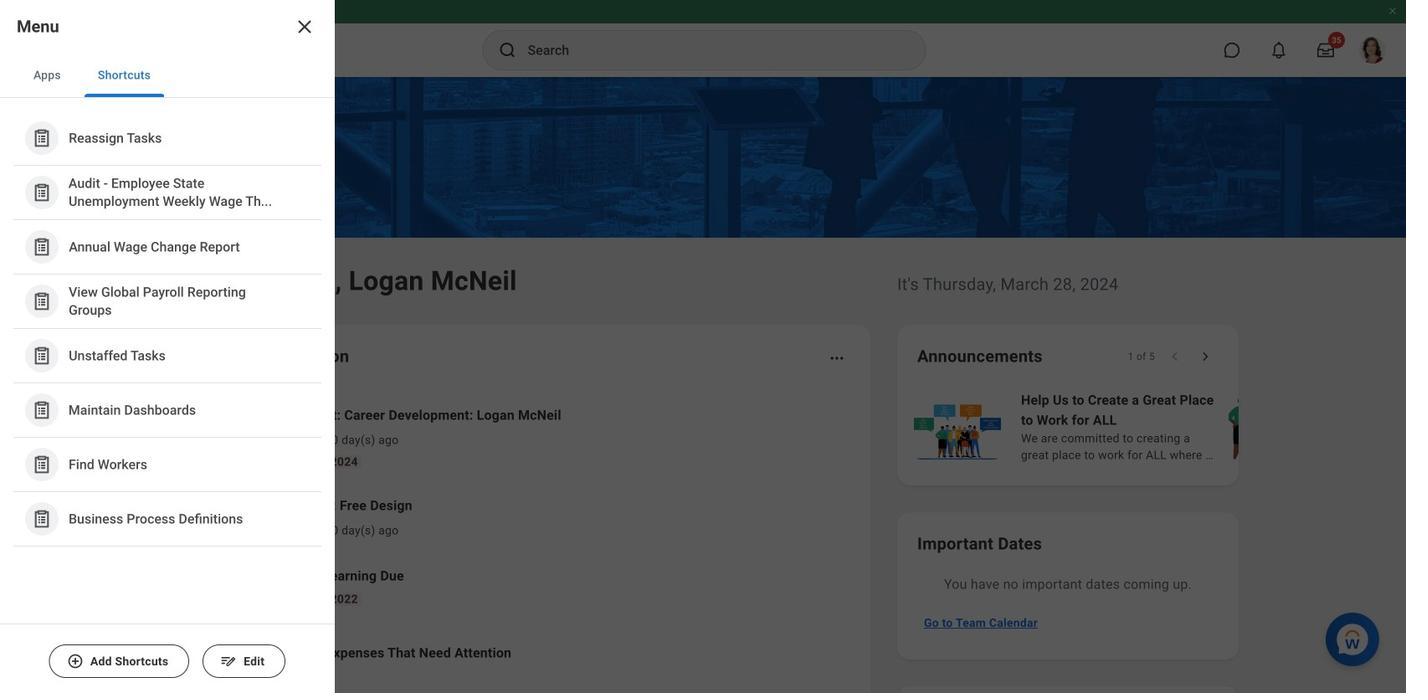 Task type: vqa. For each thing, say whether or not it's contained in the screenshot.
second clipboard icon from the bottom
yes



Task type: locate. For each thing, give the bounding box(es) containing it.
0 vertical spatial inbox image
[[212, 424, 237, 450]]

close environment banner image
[[1388, 6, 1398, 16]]

global navigation dialog
[[0, 0, 335, 693]]

text edit image
[[220, 653, 237, 670]]

3 clipboard image from the top
[[31, 509, 52, 529]]

chevron right small image
[[1197, 348, 1214, 365]]

tab list
[[0, 54, 335, 98]]

1 vertical spatial clipboard image
[[31, 454, 52, 475]]

2 inbox image from the top
[[212, 505, 237, 530]]

1 inbox image from the top
[[212, 424, 237, 450]]

3 clipboard image from the top
[[31, 236, 52, 257]]

search image
[[498, 40, 518, 60]]

5 clipboard image from the top
[[31, 345, 52, 366]]

0 vertical spatial clipboard image
[[31, 400, 52, 421]]

clipboard image
[[31, 400, 52, 421], [31, 454, 52, 475], [31, 509, 52, 529]]

1 clipboard image from the top
[[31, 400, 52, 421]]

2 vertical spatial clipboard image
[[31, 509, 52, 529]]

banner
[[0, 0, 1406, 77]]

1 vertical spatial inbox image
[[212, 505, 237, 530]]

2 clipboard image from the top
[[31, 454, 52, 475]]

clipboard image
[[31, 128, 52, 149], [31, 182, 52, 203], [31, 236, 52, 257], [31, 291, 52, 312], [31, 345, 52, 366]]

main content
[[0, 77, 1406, 693]]

inbox image
[[212, 424, 237, 450], [212, 505, 237, 530]]

list
[[0, 98, 335, 560], [911, 388, 1406, 465], [188, 392, 851, 686]]

dashboard expenses image
[[212, 640, 237, 666]]

2 clipboard image from the top
[[31, 182, 52, 203]]

status
[[1128, 350, 1155, 363]]



Task type: describe. For each thing, give the bounding box(es) containing it.
profile logan mcneil element
[[1349, 32, 1396, 69]]

plus circle image
[[67, 653, 84, 670]]

4 clipboard image from the top
[[31, 291, 52, 312]]

notifications large image
[[1271, 42, 1287, 59]]

inbox large image
[[1318, 42, 1334, 59]]

1 clipboard image from the top
[[31, 128, 52, 149]]

x image
[[295, 17, 315, 37]]

chevron left small image
[[1167, 348, 1184, 365]]



